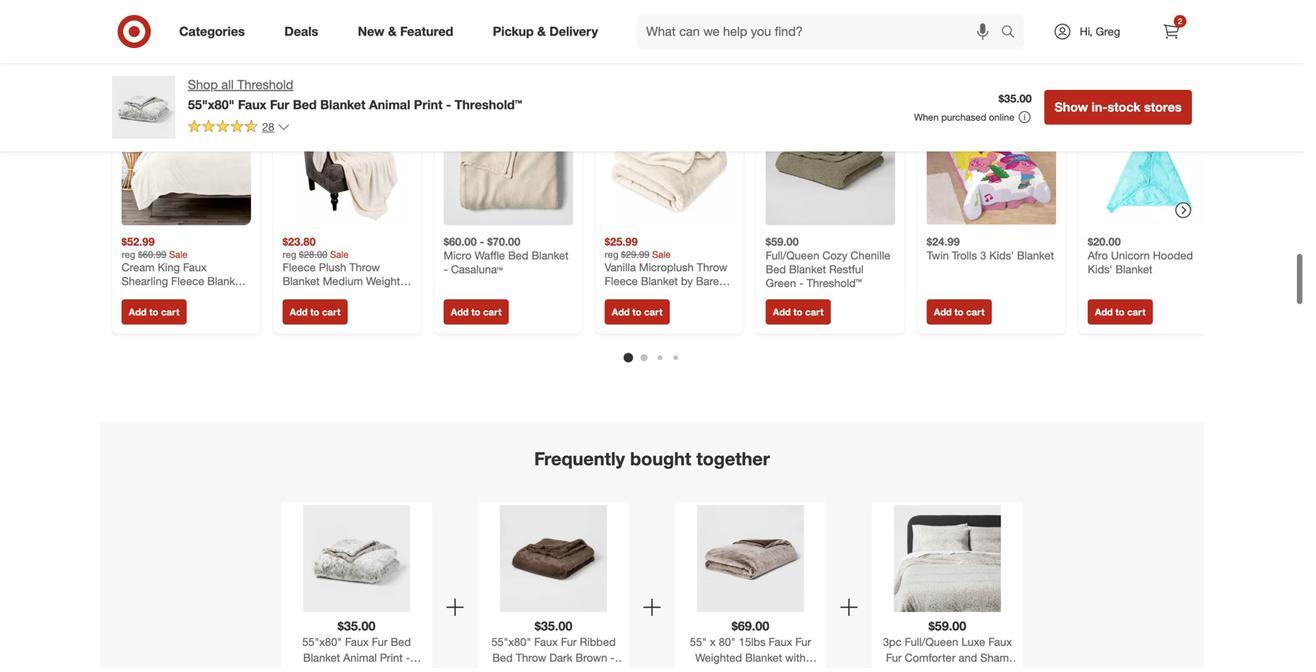 Task type: describe. For each thing, give the bounding box(es) containing it.
shearling
[[122, 274, 168, 288]]

$35.00 for $35.00
[[999, 92, 1032, 105]]

$60.99
[[138, 249, 166, 261]]

3
[[980, 249, 986, 263]]

3pc full/queen luxe faux fur comforter and sham set snow leopard link
[[875, 635, 1020, 669]]

55"x80" faux fur bed blanket animal print - threshold™ image
[[303, 505, 410, 613]]

shop
[[188, 77, 218, 92]]

cover
[[744, 667, 773, 669]]

55"x80" for $35.00 55"x80" faux fur bed blanket animal print - threshold™
[[302, 635, 342, 649]]

$25.99
[[605, 235, 638, 249]]

3pc
[[883, 635, 902, 649]]

ribbed
[[580, 635, 616, 649]]

55"x80" faux fur bed blanket animal print - threshold™ link
[[284, 635, 429, 669]]

brown
[[576, 651, 607, 665]]

- inside shop all threshold 55"x80" faux fur bed blanket animal print - threshold™
[[446, 97, 451, 112]]

$29.99
[[621, 249, 649, 261]]

full/queen inside $59.00 3pc full/queen luxe faux fur comforter and sham set snow leopard
[[905, 635, 958, 649]]

2 link
[[1154, 14, 1189, 49]]

luxe
[[961, 635, 985, 649]]

similar items
[[596, 48, 708, 70]]

55" x 80" 15lbs faux fur weighted blanket with removable cover brown - threshold™ image
[[697, 505, 804, 613]]

cream king faux shearling fleece blanket by bare home image
[[122, 96, 251, 225]]

$35.00 for $35.00 55"x80" faux fur bed blanket animal print - threshold™
[[338, 619, 375, 634]]

cozy
[[822, 249, 847, 263]]

waffle
[[475, 249, 505, 263]]

deals link
[[271, 14, 338, 49]]

$24.99 twin trolls 3 kids' blanket
[[927, 235, 1054, 263]]

all
[[221, 77, 234, 92]]

shop all threshold 55"x80" faux fur bed blanket animal print - threshold™
[[188, 77, 522, 112]]

full/queen inside $59.00 full/queen cozy chenille bed blanket restful green - threshold™
[[766, 249, 819, 263]]

faux inside shop all threshold 55"x80" faux fur bed blanket animal print - threshold™
[[238, 97, 266, 112]]

$52.99
[[122, 235, 155, 249]]

blanket inside $24.99 twin trolls 3 kids' blanket
[[1017, 249, 1054, 263]]

blanket inside $59.00 full/queen cozy chenille bed blanket restful green - threshold™
[[789, 263, 826, 276]]

online
[[989, 111, 1014, 123]]

throw for $25.99
[[697, 261, 727, 274]]

delivery
[[549, 24, 598, 39]]

add to cart button for $59.00 full/queen cozy chenille bed blanket restful green - threshold™
[[766, 300, 831, 325]]

faux inside $35.00 55"x80" faux fur bed blanket animal print - threshold™
[[345, 635, 369, 649]]

$25.99 reg $29.99 sale vanilla microplush throw fleece blanket by bare home
[[605, 235, 727, 302]]

full/queen cozy chenille bed blanket restful green - threshold™ image
[[766, 96, 895, 225]]

faux inside $59.00 3pc full/queen luxe faux fur comforter and sham set snow leopard
[[988, 635, 1012, 649]]

by inside $52.99 reg $60.99 sale cream king faux shearling fleece blanket by bare home
[[122, 288, 133, 302]]

chenille
[[850, 249, 890, 263]]

twin
[[927, 249, 949, 263]]

together
[[696, 448, 770, 470]]

- inside $35.00 55"x80" faux fur bed blanket animal print - threshold™
[[406, 651, 410, 665]]

new & featured
[[358, 24, 453, 39]]

pickup & delivery
[[493, 24, 598, 39]]

cart for micro waffle bed blanket - casaluna™
[[483, 306, 502, 318]]

show in-stock stores button
[[1044, 90, 1192, 125]]

add for $60.00 - $70.00 micro waffle bed blanket - casaluna™
[[451, 306, 469, 318]]

hooded
[[1153, 249, 1193, 263]]

deals
[[284, 24, 318, 39]]

sham
[[980, 651, 1009, 665]]

advertisement element
[[99, 0, 1205, 19]]

cart for twin trolls 3 kids' blanket
[[966, 306, 985, 318]]

kids' for unicorn
[[1088, 263, 1112, 276]]

bare inside $25.99 reg $29.99 sale vanilla microplush throw fleece blanket by bare home
[[696, 274, 719, 288]]

& for new
[[388, 24, 397, 39]]

cart for full/queen cozy chenille bed blanket restful green - threshold™
[[805, 306, 824, 318]]

by inside $25.99 reg $29.99 sale vanilla microplush throw fleece blanket by bare home
[[681, 274, 693, 288]]

show in-stock stores
[[1055, 99, 1182, 115]]

add for $25.99 reg $29.99 sale vanilla microplush throw fleece blanket by bare home
[[612, 306, 630, 318]]

$59.00 for $59.00 full/queen cozy chenille bed blanket restful green - threshold™
[[766, 235, 799, 249]]

& for pickup
[[537, 24, 546, 39]]

bed inside $35.00 55"x80" faux fur bed blanket animal print - threshold™
[[391, 635, 411, 649]]

in-
[[1092, 99, 1107, 115]]

$20.00 afro unicorn hooded kids' blanket
[[1088, 235, 1193, 276]]

$35.00 55"x80" faux fur bed blanket animal print - threshold™
[[302, 619, 411, 669]]

pickup
[[493, 24, 534, 39]]

cart for cream king faux shearling fleece blanket by bare home
[[161, 306, 179, 318]]

fleece inside $52.99 reg $60.99 sale cream king faux shearling fleece blanket by bare home
[[171, 274, 204, 288]]

$28.00
[[299, 249, 327, 261]]

featured
[[400, 24, 453, 39]]

fleece inside $25.99 reg $29.99 sale vanilla microplush throw fleece blanket by bare home
[[605, 274, 638, 288]]

bare inside $52.99 reg $60.99 sale cream king faux shearling fleece blanket by bare home
[[136, 288, 160, 302]]

unicorn
[[1111, 249, 1150, 263]]

add to cart button for $52.99 reg $60.99 sale cream king faux shearling fleece blanket by bare home
[[122, 300, 187, 325]]

$70.00
[[487, 235, 520, 249]]

$59.00 full/queen cozy chenille bed blanket restful green - threshold™
[[766, 235, 890, 290]]

new
[[358, 24, 384, 39]]

micro waffle bed blanket - casaluna™ image
[[444, 96, 573, 225]]

28 link
[[188, 119, 290, 137]]

What can we help you find? suggestions appear below search field
[[637, 14, 1005, 49]]

comforter
[[905, 651, 956, 665]]

faux inside $69.00 55" x 80" 15lbs faux fur weighted blanket with removable cover brown
[[769, 635, 792, 649]]

restful
[[829, 263, 864, 276]]

cart for afro unicorn hooded kids' blanket
[[1127, 306, 1146, 318]]

pickup & delivery link
[[479, 14, 618, 49]]

fur inside shop all threshold 55"x80" faux fur bed blanket animal print - threshold™
[[270, 97, 289, 112]]

15lbs
[[739, 635, 766, 649]]

animal inside $35.00 55"x80" faux fur bed blanket animal print - threshold™
[[343, 651, 377, 665]]

and
[[959, 651, 977, 665]]

similar
[[596, 48, 656, 70]]

hi,
[[1080, 24, 1093, 38]]

twin trolls 3 kids' blanket image
[[927, 96, 1056, 225]]

afro
[[1088, 249, 1108, 263]]

add to cart button for $60.00 - $70.00 micro waffle bed blanket - casaluna™
[[444, 300, 509, 325]]

add for $20.00 afro unicorn hooded kids' blanket
[[1095, 306, 1113, 318]]

stores
[[1144, 99, 1182, 115]]

to for vanilla microplush throw fleece blanket by bare home
[[632, 306, 641, 318]]

add to cart button for $25.99 reg $29.99 sale vanilla microplush throw fleece blanket by bare home
[[605, 300, 670, 325]]

cart for vanilla microplush throw fleece blanket by bare home
[[644, 306, 663, 318]]

$52.99 reg $60.99 sale cream king faux shearling fleece blanket by bare home
[[122, 235, 244, 302]]

items
[[661, 48, 708, 70]]

blanket inside $35.00 55"x80" faux fur bed blanket animal print - threshold™
[[303, 651, 340, 665]]

threshold™ inside $35.00 55"x80" faux fur bed blanket animal print - threshold™
[[329, 667, 384, 669]]

add to cart button for $24.99 twin trolls 3 kids' blanket
[[927, 300, 992, 325]]

greg
[[1096, 24, 1120, 38]]

55"x80" inside shop all threshold 55"x80" faux fur bed blanket animal print - threshold™
[[188, 97, 234, 112]]

animal inside shop all threshold 55"x80" faux fur bed blanket animal print - threshold™
[[369, 97, 410, 112]]

casaluna™
[[451, 263, 503, 276]]

$24.99
[[927, 235, 960, 249]]

$69.00 55" x 80" 15lbs faux fur weighted blanket with removable cover brown
[[686, 619, 815, 669]]

x
[[710, 635, 716, 649]]

green
[[766, 276, 796, 290]]

28
[[262, 120, 274, 134]]

faux inside $52.99 reg $60.99 sale cream king faux shearling fleece blanket by bare home
[[183, 261, 207, 274]]

$35.00 for $35.00 55"x80" faux fur ribbed bed throw dark brown - threshold™
[[535, 619, 572, 634]]



Task type: vqa. For each thing, say whether or not it's contained in the screenshot.
Same Day Delivery 'LINK'
no



Task type: locate. For each thing, give the bounding box(es) containing it.
add for $59.00 full/queen cozy chenille bed blanket restful green - threshold™
[[773, 306, 791, 318]]

to down green
[[793, 306, 803, 318]]

snow
[[918, 667, 945, 669]]

$59.00 up 3pc full/queen luxe faux fur comforter and sham set snow leopard link
[[929, 619, 966, 634]]

add
[[129, 306, 147, 318], [290, 306, 308, 318], [451, 306, 469, 318], [612, 306, 630, 318], [773, 306, 791, 318], [934, 306, 952, 318], [1095, 306, 1113, 318]]

to for afro unicorn hooded kids' blanket
[[1115, 306, 1125, 318]]

0 horizontal spatial sale
[[169, 249, 188, 261]]

print inside $35.00 55"x80" faux fur bed blanket animal print - threshold™
[[380, 651, 403, 665]]

reg left $28.00
[[283, 249, 296, 261]]

add to cart down the "unicorn"
[[1095, 306, 1146, 318]]

add to cart for $60.00 - $70.00 micro waffle bed blanket - casaluna™
[[451, 306, 502, 318]]

1 horizontal spatial bare
[[696, 274, 719, 288]]

bare
[[696, 274, 719, 288], [136, 288, 160, 302]]

2 horizontal spatial $35.00
[[999, 92, 1032, 105]]

4 add to cart button from the left
[[605, 300, 670, 325]]

categories link
[[166, 14, 265, 49]]

to for full/queen cozy chenille bed blanket restful green - threshold™
[[793, 306, 803, 318]]

0 vertical spatial animal
[[369, 97, 410, 112]]

add to cart for $20.00 afro unicorn hooded kids' blanket
[[1095, 306, 1146, 318]]

full/queen up comforter on the right bottom
[[905, 635, 958, 649]]

add down $28.00
[[290, 306, 308, 318]]

image of 55"x80" faux fur bed blanket animal print - threshold™ image
[[112, 76, 175, 139]]

3 cart from the left
[[483, 306, 502, 318]]

micro
[[444, 249, 472, 263]]

add down vanilla
[[612, 306, 630, 318]]

fleece
[[171, 274, 204, 288], [605, 274, 638, 288]]

1 to from the left
[[149, 306, 158, 318]]

print inside shop all threshold 55"x80" faux fur bed blanket animal print - threshold™
[[414, 97, 443, 112]]

7 add from the left
[[1095, 306, 1113, 318]]

0 vertical spatial $59.00
[[766, 235, 799, 249]]

throw inside $25.99 reg $29.99 sale vanilla microplush throw fleece blanket by bare home
[[697, 261, 727, 274]]

throw inside '$35.00 55"x80" faux fur ribbed bed throw dark brown - threshold™'
[[516, 651, 546, 665]]

home inside $52.99 reg $60.99 sale cream king faux shearling fleece blanket by bare home
[[163, 288, 192, 302]]

with
[[785, 651, 806, 665]]

4 cart from the left
[[644, 306, 663, 318]]

king
[[158, 261, 180, 274]]

1 horizontal spatial sale
[[330, 249, 349, 261]]

- inside '$35.00 55"x80" faux fur ribbed bed throw dark brown - threshold™'
[[610, 651, 615, 665]]

bed inside $60.00 - $70.00 micro waffle bed blanket - casaluna™
[[508, 249, 528, 263]]

2 cart from the left
[[322, 306, 341, 318]]

to down casaluna™
[[471, 306, 480, 318]]

to for micro waffle bed blanket - casaluna™
[[471, 306, 480, 318]]

removable
[[686, 667, 741, 669]]

by down cream
[[122, 288, 133, 302]]

1 cart from the left
[[161, 306, 179, 318]]

$59.00 inside $59.00 3pc full/queen luxe faux fur comforter and sham set snow leopard
[[929, 619, 966, 634]]

fleece right shearling
[[171, 274, 204, 288]]

dark
[[549, 651, 572, 665]]

threshold™ inside '$35.00 55"x80" faux fur ribbed bed throw dark brown - threshold™'
[[526, 667, 581, 669]]

sale inside $23.80 reg $28.00 sale
[[330, 249, 349, 261]]

55"
[[690, 635, 707, 649]]

categories
[[179, 24, 245, 39]]

3 add to cart button from the left
[[444, 300, 509, 325]]

add to cart down green
[[773, 306, 824, 318]]

add to cart button down $28.00
[[283, 300, 348, 325]]

$35.00 up 55"x80" faux fur ribbed bed throw dark brown - threshold™ link
[[535, 619, 572, 634]]

1 reg from the left
[[122, 249, 135, 261]]

add for $52.99 reg $60.99 sale cream king faux shearling fleece blanket by bare home
[[129, 306, 147, 318]]

blanket inside $60.00 - $70.00 micro waffle bed blanket - casaluna™
[[532, 249, 569, 263]]

add down casaluna™
[[451, 306, 469, 318]]

reg left '$60.99'
[[122, 249, 135, 261]]

fur
[[270, 97, 289, 112], [372, 635, 388, 649], [561, 635, 577, 649], [795, 635, 811, 649], [886, 651, 902, 665]]

sale right $29.99
[[652, 249, 671, 261]]

cart down 3
[[966, 306, 985, 318]]

cart down shearling
[[161, 306, 179, 318]]

$35.00 up 55"x80" faux fur bed blanket animal print - threshold™ link
[[338, 619, 375, 634]]

0 horizontal spatial full/queen
[[766, 249, 819, 263]]

1 add from the left
[[129, 306, 147, 318]]

2 home from the left
[[605, 288, 634, 302]]

1 add to cart button from the left
[[122, 300, 187, 325]]

$35.00 inside $35.00 55"x80" faux fur bed blanket animal print - threshold™
[[338, 619, 375, 634]]

$59.00 3pc full/queen luxe faux fur comforter and sham set snow leopard
[[883, 619, 1012, 669]]

7 cart from the left
[[1127, 306, 1146, 318]]

1 horizontal spatial 55"x80"
[[302, 635, 342, 649]]

home
[[163, 288, 192, 302], [605, 288, 634, 302]]

bare down cream
[[136, 288, 160, 302]]

add down green
[[773, 306, 791, 318]]

search
[[994, 25, 1032, 41]]

hi, greg
[[1080, 24, 1120, 38]]

1 horizontal spatial print
[[414, 97, 443, 112]]

0 horizontal spatial reg
[[122, 249, 135, 261]]

$23.80
[[283, 235, 316, 249]]

kids' inside $24.99 twin trolls 3 kids' blanket
[[989, 249, 1014, 263]]

1 horizontal spatial by
[[681, 274, 693, 288]]

$59.00 inside $59.00 full/queen cozy chenille bed blanket restful green - threshold™
[[766, 235, 799, 249]]

$60.00
[[444, 235, 477, 249]]

to down shearling
[[149, 306, 158, 318]]

to for cream king faux shearling fleece blanket by bare home
[[149, 306, 158, 318]]

2 horizontal spatial reg
[[605, 249, 618, 261]]

fur inside $69.00 55" x 80" 15lbs faux fur weighted blanket with removable cover brown
[[795, 635, 811, 649]]

reg inside $23.80 reg $28.00 sale
[[283, 249, 296, 261]]

sale for $52.99
[[169, 249, 188, 261]]

sale for $23.80
[[330, 249, 349, 261]]

6 add from the left
[[934, 306, 952, 318]]

add to cart for $25.99 reg $29.99 sale vanilla microplush throw fleece blanket by bare home
[[612, 306, 663, 318]]

threshold
[[237, 77, 293, 92]]

0 horizontal spatial by
[[122, 288, 133, 302]]

throw left "dark"
[[516, 651, 546, 665]]

-
[[446, 97, 451, 112], [480, 235, 484, 249], [444, 263, 448, 276], [799, 276, 804, 290], [406, 651, 410, 665], [610, 651, 615, 665]]

add to cart button down shearling
[[122, 300, 187, 325]]

sponsored
[[1158, 20, 1205, 31]]

add to cart button for $20.00 afro unicorn hooded kids' blanket
[[1088, 300, 1153, 325]]

full/queen up green
[[766, 249, 819, 263]]

to down vanilla
[[632, 306, 641, 318]]

fleece plush throw blanket medium weight fluffy soft decorative bedding, throw, ivory - blue nile mills image
[[283, 96, 412, 225]]

2 & from the left
[[537, 24, 546, 39]]

6 cart from the left
[[966, 306, 985, 318]]

sale right '$60.99'
[[169, 249, 188, 261]]

$59.00 for $59.00 3pc full/queen luxe faux fur comforter and sham set snow leopard
[[929, 619, 966, 634]]

by right vanilla
[[681, 274, 693, 288]]

$59.00
[[766, 235, 799, 249], [929, 619, 966, 634]]

trolls
[[952, 249, 977, 263]]

when purchased online
[[914, 111, 1014, 123]]

2 add from the left
[[290, 306, 308, 318]]

faux inside '$35.00 55"x80" faux fur ribbed bed throw dark brown - threshold™'
[[534, 635, 558, 649]]

weighted
[[695, 651, 742, 665]]

microplush
[[639, 261, 694, 274]]

2 reg from the left
[[283, 249, 296, 261]]

full/queen
[[766, 249, 819, 263], [905, 635, 958, 649]]

5 cart from the left
[[805, 306, 824, 318]]

kids' right 3
[[989, 249, 1014, 263]]

add for $24.99 twin trolls 3 kids' blanket
[[934, 306, 952, 318]]

add to cart down trolls
[[934, 306, 985, 318]]

1 add to cart from the left
[[129, 306, 179, 318]]

print
[[414, 97, 443, 112], [380, 651, 403, 665]]

&
[[388, 24, 397, 39], [537, 24, 546, 39]]

55"x80"
[[188, 97, 234, 112], [302, 635, 342, 649], [491, 635, 531, 649]]

6 to from the left
[[954, 306, 964, 318]]

cart down $25.99 reg $29.99 sale vanilla microplush throw fleece blanket by bare home
[[644, 306, 663, 318]]

reg for $23.80
[[283, 249, 296, 261]]

home down vanilla
[[605, 288, 634, 302]]

55" x 80" 15lbs faux fur weighted blanket with removable cover brown link
[[678, 635, 823, 669]]

0 horizontal spatial fleece
[[171, 274, 204, 288]]

6 add to cart from the left
[[934, 306, 985, 318]]

show
[[1055, 99, 1088, 115]]

reg for $52.99
[[122, 249, 135, 261]]

0 horizontal spatial print
[[380, 651, 403, 665]]

add to cart down vanilla
[[612, 306, 663, 318]]

search button
[[994, 14, 1032, 52]]

set
[[898, 667, 915, 669]]

5 to from the left
[[793, 306, 803, 318]]

purchased
[[941, 111, 986, 123]]

55"x80" inside $35.00 55"x80" faux fur bed blanket animal print - threshold™
[[302, 635, 342, 649]]

bought
[[630, 448, 691, 470]]

5 add from the left
[[773, 306, 791, 318]]

& right new
[[388, 24, 397, 39]]

to
[[149, 306, 158, 318], [310, 306, 319, 318], [471, 306, 480, 318], [632, 306, 641, 318], [793, 306, 803, 318], [954, 306, 964, 318], [1115, 306, 1125, 318]]

3 reg from the left
[[605, 249, 618, 261]]

kids' for trolls
[[989, 249, 1014, 263]]

add to cart down $28.00
[[290, 306, 341, 318]]

add down afro
[[1095, 306, 1113, 318]]

bed inside $59.00 full/queen cozy chenille bed blanket restful green - threshold™
[[766, 263, 786, 276]]

bare right "microplush"
[[696, 274, 719, 288]]

1 vertical spatial full/queen
[[905, 635, 958, 649]]

$60.00 - $70.00 micro waffle bed blanket - casaluna™
[[444, 235, 569, 276]]

add to cart down casaluna™
[[451, 306, 502, 318]]

7 to from the left
[[1115, 306, 1125, 318]]

3 to from the left
[[471, 306, 480, 318]]

& right pickup
[[537, 24, 546, 39]]

cart down $20.00 afro unicorn hooded kids' blanket
[[1127, 306, 1146, 318]]

fleece down $29.99
[[605, 274, 638, 288]]

blanket inside $20.00 afro unicorn hooded kids' blanket
[[1115, 263, 1153, 276]]

cart down $59.00 full/queen cozy chenille bed blanket restful green - threshold™
[[805, 306, 824, 318]]

add to cart button down the "unicorn"
[[1088, 300, 1153, 325]]

blanket inside $52.99 reg $60.99 sale cream king faux shearling fleece blanket by bare home
[[207, 274, 244, 288]]

3 add to cart from the left
[[451, 306, 502, 318]]

cream
[[122, 261, 155, 274]]

1 & from the left
[[388, 24, 397, 39]]

sale right $28.00
[[330, 249, 349, 261]]

2 fleece from the left
[[605, 274, 638, 288]]

kids' inside $20.00 afro unicorn hooded kids' blanket
[[1088, 263, 1112, 276]]

1 horizontal spatial home
[[605, 288, 634, 302]]

blanket inside $25.99 reg $29.99 sale vanilla microplush throw fleece blanket by bare home
[[641, 274, 678, 288]]

1 horizontal spatial fleece
[[605, 274, 638, 288]]

2 add to cart from the left
[[290, 306, 341, 318]]

0 horizontal spatial $59.00
[[766, 235, 799, 249]]

0 vertical spatial throw
[[697, 261, 727, 274]]

cart down $28.00
[[322, 306, 341, 318]]

$35.00 inside '$35.00 55"x80" faux fur ribbed bed throw dark brown - threshold™'
[[535, 619, 572, 634]]

3 sale from the left
[[652, 249, 671, 261]]

add to cart for $52.99 reg $60.99 sale cream king faux shearling fleece blanket by bare home
[[129, 306, 179, 318]]

throw
[[697, 261, 727, 274], [516, 651, 546, 665]]

add to cart for $59.00 full/queen cozy chenille bed blanket restful green - threshold™
[[773, 306, 824, 318]]

fur inside $59.00 3pc full/queen luxe faux fur comforter and sham set snow leopard
[[886, 651, 902, 665]]

add to cart for $24.99 twin trolls 3 kids' blanket
[[934, 306, 985, 318]]

$35.00 55"x80" faux fur ribbed bed throw dark brown - threshold™
[[491, 619, 616, 669]]

2
[[1178, 16, 1182, 26]]

$59.00 up green
[[766, 235, 799, 249]]

to down trolls
[[954, 306, 964, 318]]

fur inside '$35.00 55"x80" faux fur ribbed bed throw dark brown - threshold™'
[[561, 635, 577, 649]]

throw for $35.00
[[516, 651, 546, 665]]

reg
[[122, 249, 135, 261], [283, 249, 296, 261], [605, 249, 618, 261]]

0 horizontal spatial home
[[163, 288, 192, 302]]

vanilla microplush throw fleece blanket by bare home image
[[605, 96, 734, 225]]

when
[[914, 111, 939, 123]]

sale inside $25.99 reg $29.99 sale vanilla microplush throw fleece blanket by bare home
[[652, 249, 671, 261]]

fur inside $35.00 55"x80" faux fur bed blanket animal print - threshold™
[[372, 635, 388, 649]]

sale for $25.99
[[652, 249, 671, 261]]

frequently
[[534, 448, 625, 470]]

blanket
[[320, 97, 366, 112], [532, 249, 569, 263], [1017, 249, 1054, 263], [789, 263, 826, 276], [1115, 263, 1153, 276], [207, 274, 244, 288], [641, 274, 678, 288], [303, 651, 340, 665], [745, 651, 782, 665]]

55"x80" for $35.00 55"x80" faux fur ribbed bed throw dark brown - threshold™
[[491, 635, 531, 649]]

0 horizontal spatial throw
[[516, 651, 546, 665]]

$35.00 up online at the top of the page
[[999, 92, 1032, 105]]

kids' down $20.00
[[1088, 263, 1112, 276]]

2 horizontal spatial 55"x80"
[[491, 635, 531, 649]]

stock
[[1107, 99, 1141, 115]]

1 horizontal spatial $59.00
[[929, 619, 966, 634]]

$69.00
[[732, 619, 769, 634]]

5 add to cart from the left
[[773, 306, 824, 318]]

1 sale from the left
[[169, 249, 188, 261]]

faux
[[238, 97, 266, 112], [183, 261, 207, 274], [345, 635, 369, 649], [534, 635, 558, 649], [769, 635, 792, 649], [988, 635, 1012, 649]]

1 vertical spatial throw
[[516, 651, 546, 665]]

threshold™ inside $59.00 full/queen cozy chenille bed blanket restful green - threshold™
[[807, 276, 862, 290]]

7 add to cart button from the left
[[1088, 300, 1153, 325]]

1 horizontal spatial full/queen
[[905, 635, 958, 649]]

0 vertical spatial print
[[414, 97, 443, 112]]

reg inside $52.99 reg $60.99 sale cream king faux shearling fleece blanket by bare home
[[122, 249, 135, 261]]

1 vertical spatial print
[[380, 651, 403, 665]]

1 horizontal spatial reg
[[283, 249, 296, 261]]

add to cart
[[129, 306, 179, 318], [290, 306, 341, 318], [451, 306, 502, 318], [612, 306, 663, 318], [773, 306, 824, 318], [934, 306, 985, 318], [1095, 306, 1146, 318]]

add to cart button down trolls
[[927, 300, 992, 325]]

3pc full/queen luxe faux fur comforter and sham set snow leopard - threshold™ image
[[894, 505, 1001, 613]]

threshold™ inside shop all threshold 55"x80" faux fur bed blanket animal print - threshold™
[[455, 97, 522, 112]]

cart down casaluna™
[[483, 306, 502, 318]]

0 horizontal spatial kids'
[[989, 249, 1014, 263]]

80"
[[719, 635, 736, 649]]

0 horizontal spatial bare
[[136, 288, 160, 302]]

home down king
[[163, 288, 192, 302]]

home inside $25.99 reg $29.99 sale vanilla microplush throw fleece blanket by bare home
[[605, 288, 634, 302]]

vanilla
[[605, 261, 636, 274]]

1 home from the left
[[163, 288, 192, 302]]

3 add from the left
[[451, 306, 469, 318]]

1 horizontal spatial throw
[[697, 261, 727, 274]]

add to cart button
[[122, 300, 187, 325], [283, 300, 348, 325], [444, 300, 509, 325], [605, 300, 670, 325], [766, 300, 831, 325], [927, 300, 992, 325], [1088, 300, 1153, 325]]

add down twin
[[934, 306, 952, 318]]

frequently bought together
[[534, 448, 770, 470]]

add to cart button down green
[[766, 300, 831, 325]]

0 horizontal spatial $35.00
[[338, 619, 375, 634]]

55"x80" faux fur ribbed bed throw dark brown - threshold™ image
[[500, 505, 607, 613]]

1 horizontal spatial &
[[537, 24, 546, 39]]

to for twin trolls 3 kids' blanket
[[954, 306, 964, 318]]

add to cart down shearling
[[129, 306, 179, 318]]

1 horizontal spatial $35.00
[[535, 619, 572, 634]]

throw right "microplush"
[[697, 261, 727, 274]]

sale
[[169, 249, 188, 261], [330, 249, 349, 261], [652, 249, 671, 261]]

reg inside $25.99 reg $29.99 sale vanilla microplush throw fleece blanket by bare home
[[605, 249, 618, 261]]

afro unicorn hooded kids' blanket image
[[1088, 96, 1217, 225]]

bed inside '$35.00 55"x80" faux fur ribbed bed throw dark brown - threshold™'
[[492, 651, 513, 665]]

4 add from the left
[[612, 306, 630, 318]]

55"x80" inside '$35.00 55"x80" faux fur ribbed bed throw dark brown - threshold™'
[[491, 635, 531, 649]]

reg for $25.99
[[605, 249, 618, 261]]

2 horizontal spatial sale
[[652, 249, 671, 261]]

0 horizontal spatial 55"x80"
[[188, 97, 234, 112]]

bed inside shop all threshold 55"x80" faux fur bed blanket animal print - threshold™
[[293, 97, 317, 112]]

1 horizontal spatial kids'
[[1088, 263, 1112, 276]]

1 fleece from the left
[[171, 274, 204, 288]]

- inside $59.00 full/queen cozy chenille bed blanket restful green - threshold™
[[799, 276, 804, 290]]

bed
[[293, 97, 317, 112], [508, 249, 528, 263], [766, 263, 786, 276], [391, 635, 411, 649], [492, 651, 513, 665]]

4 add to cart from the left
[[612, 306, 663, 318]]

1 vertical spatial animal
[[343, 651, 377, 665]]

7 add to cart from the left
[[1095, 306, 1146, 318]]

0 vertical spatial full/queen
[[766, 249, 819, 263]]

reg left $29.99
[[605, 249, 618, 261]]

2 to from the left
[[310, 306, 319, 318]]

blanket inside shop all threshold 55"x80" faux fur bed blanket animal print - threshold™
[[320, 97, 366, 112]]

add down shearling
[[129, 306, 147, 318]]

$20.00
[[1088, 235, 1121, 249]]

kids'
[[989, 249, 1014, 263], [1088, 263, 1112, 276]]

6 add to cart button from the left
[[927, 300, 992, 325]]

to down the "unicorn"
[[1115, 306, 1125, 318]]

add to cart button down casaluna™
[[444, 300, 509, 325]]

4 to from the left
[[632, 306, 641, 318]]

$23.80 reg $28.00 sale
[[283, 235, 349, 261]]

sale inside $52.99 reg $60.99 sale cream king faux shearling fleece blanket by bare home
[[169, 249, 188, 261]]

2 add to cart button from the left
[[283, 300, 348, 325]]

5 add to cart button from the left
[[766, 300, 831, 325]]

2 sale from the left
[[330, 249, 349, 261]]

0 horizontal spatial &
[[388, 24, 397, 39]]

blanket inside $69.00 55" x 80" 15lbs faux fur weighted blanket with removable cover brown
[[745, 651, 782, 665]]

to down $28.00
[[310, 306, 319, 318]]

1 vertical spatial $59.00
[[929, 619, 966, 634]]

add to cart button down vanilla
[[605, 300, 670, 325]]



